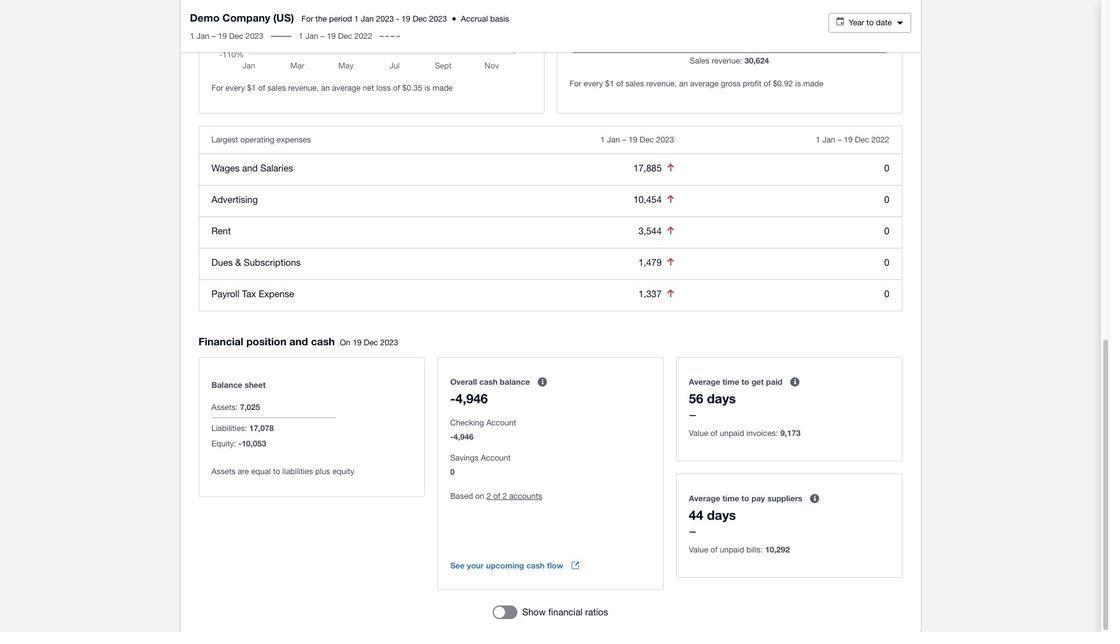 Task type: locate. For each thing, give the bounding box(es) containing it.
an for gross
[[679, 79, 688, 88]]

cash inside button
[[527, 561, 545, 571]]

pay
[[752, 494, 765, 504]]

to right year
[[867, 18, 874, 27]]

0 horizontal spatial 2
[[487, 492, 491, 502]]

0 inside savings account 0 based on 2 of 2 accounts
[[450, 468, 455, 477]]

0 vertical spatial time
[[723, 377, 739, 387]]

an left "gross"
[[679, 79, 688, 88]]

4 0 link from the top
[[884, 257, 890, 268]]

0 horizontal spatial 1 jan – 19 dec 2023
[[190, 31, 264, 41]]

2 2 from the left
[[503, 492, 507, 502]]

more information image for 44
[[803, 487, 827, 511]]

- right period at top left
[[396, 14, 399, 23]]

0 horizontal spatial 1 jan – 19 dec 2022
[[299, 31, 372, 41]]

1 horizontal spatial 2
[[503, 492, 507, 502]]

made right $0.92
[[803, 79, 824, 88]]

negative sentiment image right 17,885 link at the top of the page
[[667, 164, 674, 172]]

days
[[707, 392, 736, 407], [707, 508, 736, 524]]

average time to pay suppliers
[[689, 494, 803, 504]]

to inside popup button
[[867, 18, 874, 27]]

2 negative sentiment image from the top
[[667, 227, 674, 235]]

time up 44 days
[[723, 494, 739, 504]]

unpaid inside value of unpaid invoices: 9,173
[[720, 429, 744, 439]]

value inside value of unpaid invoices: 9,173
[[689, 429, 708, 439]]

1 horizontal spatial made
[[803, 79, 824, 88]]

operating
[[240, 135, 274, 144]]

1 horizontal spatial $1
[[605, 79, 614, 88]]

0 vertical spatial 1 jan – 19 dec 2023
[[190, 31, 264, 41]]

more information image for -4,946
[[530, 370, 555, 395]]

negative sentiment image
[[667, 164, 674, 172], [667, 227, 674, 235]]

show financial ratios
[[522, 608, 608, 618]]

17,078
[[249, 424, 274, 434]]

1 negative sentiment image from the top
[[667, 164, 674, 172]]

0 for 1,337
[[884, 289, 890, 299]]

2 left accounts
[[503, 492, 507, 502]]

2023 right period at top left
[[376, 14, 394, 23]]

year to date
[[849, 18, 892, 27]]

2 days from the top
[[707, 508, 736, 524]]

account right checking
[[486, 419, 516, 428]]

made right $0.35
[[433, 83, 453, 92]]

0 horizontal spatial an
[[321, 83, 330, 92]]

2023 left "accrual"
[[429, 14, 447, 23]]

tax
[[242, 289, 256, 299]]

time
[[723, 377, 739, 387], [723, 494, 739, 504]]

negative sentiment image right 10,454
[[667, 195, 674, 203]]

2
[[487, 492, 491, 502], [503, 492, 507, 502]]

dec
[[413, 14, 427, 23], [229, 31, 243, 41], [338, 31, 352, 41], [640, 135, 654, 144], [855, 135, 869, 144], [364, 338, 378, 348]]

1 vertical spatial value
[[689, 546, 708, 555]]

average left net
[[332, 83, 361, 92]]

17,885 link
[[633, 163, 662, 173]]

0 horizontal spatial every
[[226, 83, 245, 92]]

of
[[616, 79, 623, 88], [764, 79, 771, 88], [258, 83, 265, 92], [393, 83, 400, 92], [711, 429, 718, 439], [493, 492, 500, 502], [711, 546, 718, 555]]

0 vertical spatial negative sentiment image
[[667, 195, 674, 203]]

0 horizontal spatial made
[[433, 83, 453, 92]]

0 vertical spatial days
[[707, 392, 736, 407]]

checking
[[450, 419, 484, 428]]

for
[[301, 14, 313, 23], [570, 79, 582, 88], [211, 83, 223, 92]]

is for $0.35
[[425, 83, 430, 92]]

- right equity: at the left of the page
[[238, 439, 242, 449]]

sales
[[626, 79, 644, 88], [268, 83, 286, 92]]

and inside largest operating expenses element
[[242, 163, 258, 173]]

0 horizontal spatial and
[[242, 163, 258, 173]]

average
[[689, 377, 720, 387], [689, 494, 720, 504]]

average down sales
[[690, 79, 719, 88]]

1 jan – 19 dec 2023 down demo company (us)
[[190, 31, 264, 41]]

0 vertical spatial value
[[689, 429, 708, 439]]

2022 for largest operating expenses
[[872, 135, 890, 144]]

account
[[486, 419, 516, 428], [481, 454, 511, 463]]

1 days from the top
[[707, 392, 736, 407]]

negative sentiment image right 1,337
[[667, 290, 674, 298]]

unpaid left "bills:"
[[720, 546, 744, 555]]

3 negative sentiment image from the top
[[667, 290, 674, 298]]

- down overall
[[450, 392, 456, 407]]

0 vertical spatial 1 jan – 19 dec 2022
[[299, 31, 372, 41]]

1 jan – 19 dec 2023
[[190, 31, 264, 41], [601, 135, 674, 144]]

1 jan – 19 dec 2023 up 17,885 link at the top of the page
[[601, 135, 674, 144]]

your
[[467, 561, 484, 571]]

0 link for 3,544
[[884, 226, 890, 236]]

2 unpaid from the top
[[720, 546, 744, 555]]

suppliers
[[768, 494, 803, 504]]

savings account 0 based on 2 of 2 accounts
[[450, 454, 542, 502]]

0 horizontal spatial revenue,
[[288, 83, 319, 92]]

1 jan – 19 dec 2022 for largest operating expenses
[[816, 135, 890, 144]]

4,946
[[456, 392, 488, 407], [454, 432, 474, 442]]

year to date button
[[829, 13, 911, 33]]

1 horizontal spatial 1 jan – 19 dec 2023
[[601, 135, 674, 144]]

an
[[679, 79, 688, 88], [321, 83, 330, 92]]

0 vertical spatial unpaid
[[720, 429, 744, 439]]

1 horizontal spatial an
[[679, 79, 688, 88]]

0 horizontal spatial $1
[[247, 83, 256, 92]]

average up 44 days
[[689, 494, 720, 504]]

1 jan – 19 dec 2022 inside largest operating expenses element
[[816, 135, 890, 144]]

unpaid for 56 days
[[720, 429, 744, 439]]

account inside savings account 0 based on 2 of 2 accounts
[[481, 454, 511, 463]]

2 average from the top
[[689, 494, 720, 504]]

1 vertical spatial average
[[689, 494, 720, 504]]

unpaid inside the value of unpaid bills: 10,292
[[720, 546, 744, 555]]

0 vertical spatial account
[[486, 419, 516, 428]]

1 jan – 19 dec 2023 inside largest operating expenses element
[[601, 135, 674, 144]]

negative sentiment image
[[667, 195, 674, 203], [667, 258, 674, 266], [667, 290, 674, 298]]

0 vertical spatial and
[[242, 163, 258, 173]]

account inside the checking account -4,946
[[486, 419, 516, 428]]

based
[[450, 492, 473, 502]]

days down average time to get paid
[[707, 392, 736, 407]]

1 vertical spatial account
[[481, 454, 511, 463]]

1 vertical spatial 2022
[[872, 135, 890, 144]]

bills:
[[747, 546, 763, 555]]

1 vertical spatial and
[[289, 335, 308, 348]]

0 horizontal spatial 2022
[[355, 31, 372, 41]]

cash right overall
[[479, 377, 498, 387]]

value
[[689, 429, 708, 439], [689, 546, 708, 555]]

jan
[[361, 14, 374, 23], [197, 31, 210, 41], [305, 31, 318, 41], [607, 135, 620, 144], [823, 135, 836, 144]]

0 vertical spatial average
[[689, 377, 720, 387]]

0
[[884, 163, 890, 173], [884, 194, 890, 205], [884, 226, 890, 236], [884, 257, 890, 268], [884, 289, 890, 299], [450, 468, 455, 477]]

1,337
[[639, 289, 662, 299]]

is right $0.92
[[795, 79, 801, 88]]

account down the checking account -4,946
[[481, 454, 511, 463]]

advertising
[[211, 194, 258, 205]]

assets:
[[211, 403, 238, 413]]

5 0 link from the top
[[884, 289, 890, 299]]

2023
[[376, 14, 394, 23], [429, 14, 447, 23], [246, 31, 264, 41], [656, 135, 674, 144], [380, 338, 398, 348]]

average up 56 days
[[689, 377, 720, 387]]

1 vertical spatial more information image
[[803, 487, 827, 511]]

0 vertical spatial negative sentiment image
[[667, 164, 674, 172]]

4,946 down overall
[[456, 392, 488, 407]]

1 horizontal spatial average
[[690, 79, 719, 88]]

flow
[[547, 561, 563, 571]]

rent
[[211, 226, 231, 236]]

1 vertical spatial cash
[[479, 377, 498, 387]]

more information image
[[530, 370, 555, 395], [803, 487, 827, 511]]

value down 56
[[689, 429, 708, 439]]

2 horizontal spatial for
[[570, 79, 582, 88]]

cash left on
[[311, 335, 335, 348]]

checking account -4,946
[[450, 419, 516, 442]]

2 right on
[[487, 492, 491, 502]]

2 value from the top
[[689, 546, 708, 555]]

0 vertical spatial cash
[[311, 335, 335, 348]]

is right $0.35
[[425, 83, 430, 92]]

2022 inside largest operating expenses element
[[872, 135, 890, 144]]

1 horizontal spatial for
[[301, 14, 313, 23]]

negative sentiment image for 17,885
[[667, 164, 674, 172]]

44 days
[[689, 508, 736, 524]]

are
[[238, 468, 249, 477]]

0 link
[[884, 163, 890, 173], [884, 194, 890, 205], [884, 226, 890, 236], [884, 257, 890, 268], [884, 289, 890, 299]]

0 horizontal spatial average
[[332, 83, 361, 92]]

made for for every $1 of sales revenue, an average net loss of $0.35 is made
[[433, 83, 453, 92]]

4,946 down checking
[[454, 432, 474, 442]]

average for net
[[332, 83, 361, 92]]

10,053
[[242, 439, 266, 449]]

1 value from the top
[[689, 429, 708, 439]]

loss
[[376, 83, 391, 92]]

2 time from the top
[[723, 494, 739, 504]]

10,454 link
[[633, 194, 662, 205]]

dues
[[211, 257, 233, 268]]

wages and salaries
[[211, 163, 293, 173]]

made for for every $1 of sales revenue, an average gross profit of $0.92 is made
[[803, 79, 824, 88]]

1 jan – 19 dec 2022 for 1 jan
[[299, 31, 372, 41]]

every
[[584, 79, 603, 88], [226, 83, 245, 92]]

1 horizontal spatial 2022
[[872, 135, 890, 144]]

1 0 link from the top
[[884, 163, 890, 173]]

and right wages
[[242, 163, 258, 173]]

1 horizontal spatial is
[[795, 79, 801, 88]]

date
[[876, 18, 892, 27]]

3 0 link from the top
[[884, 226, 890, 236]]

value down 44
[[689, 546, 708, 555]]

1 horizontal spatial 1 jan – 19 dec 2022
[[816, 135, 890, 144]]

- down checking
[[450, 432, 454, 442]]

1 horizontal spatial every
[[584, 79, 603, 88]]

and right position
[[289, 335, 308, 348]]

1 average from the top
[[689, 377, 720, 387]]

time up 56 days
[[723, 377, 739, 387]]

2 horizontal spatial cash
[[527, 561, 545, 571]]

- inside the checking account -4,946
[[450, 432, 454, 442]]

to left get
[[742, 377, 749, 387]]

an for net
[[321, 83, 330, 92]]

1 vertical spatial negative sentiment image
[[667, 258, 674, 266]]

an left net
[[321, 83, 330, 92]]

unpaid
[[720, 429, 744, 439], [720, 546, 744, 555]]

1 time from the top
[[723, 377, 739, 387]]

:
[[740, 56, 742, 65]]

1 negative sentiment image from the top
[[667, 195, 674, 203]]

value inside the value of unpaid bills: 10,292
[[689, 546, 708, 555]]

–
[[212, 31, 216, 41], [321, 31, 325, 41], [622, 135, 626, 144], [838, 135, 842, 144]]

0 horizontal spatial sales
[[268, 83, 286, 92]]

ratios
[[585, 608, 608, 618]]

1 vertical spatial time
[[723, 494, 739, 504]]

1 unpaid from the top
[[720, 429, 744, 439]]

of inside value of unpaid invoices: 9,173
[[711, 429, 718, 439]]

1 horizontal spatial sales
[[626, 79, 644, 88]]

0 vertical spatial 2022
[[355, 31, 372, 41]]

0 horizontal spatial more information image
[[530, 370, 555, 395]]

sheet
[[245, 381, 266, 390]]

cash for upcoming
[[527, 561, 545, 571]]

1 vertical spatial 4,946
[[454, 432, 474, 442]]

1 horizontal spatial revenue,
[[646, 79, 677, 88]]

2 vertical spatial negative sentiment image
[[667, 290, 674, 298]]

2 negative sentiment image from the top
[[667, 258, 674, 266]]

dec inside financial position and cash on 19 dec 2023
[[364, 338, 378, 348]]

largest operating expenses element
[[199, 126, 902, 311]]

cash left flow
[[527, 561, 545, 571]]

1 horizontal spatial more information image
[[803, 487, 827, 511]]

0 vertical spatial more information image
[[530, 370, 555, 395]]

$1 for of sales revenue, an average gross profit of
[[605, 79, 614, 88]]

negative sentiment image for 1,337
[[667, 290, 674, 298]]

1 vertical spatial 1 jan – 19 dec 2022
[[816, 135, 890, 144]]

subscriptions
[[244, 257, 301, 268]]

1,479 link
[[639, 257, 662, 268]]

every for of sales revenue, an average net loss of
[[226, 83, 245, 92]]

2023 up 17,885
[[656, 135, 674, 144]]

negative sentiment image right 1,479
[[667, 258, 674, 266]]

unpaid left the invoices:
[[720, 429, 744, 439]]

1 vertical spatial 1 jan – 19 dec 2023
[[601, 135, 674, 144]]

financial position and cash on 19 dec 2023
[[199, 335, 398, 348]]

1 vertical spatial unpaid
[[720, 546, 744, 555]]

revenue
[[712, 56, 740, 65]]

more information image
[[783, 370, 807, 395]]

days right 44
[[707, 508, 736, 524]]

0 vertical spatial 4,946
[[456, 392, 488, 407]]

0 horizontal spatial for
[[211, 83, 223, 92]]

accounts
[[509, 492, 542, 502]]

cash
[[311, 335, 335, 348], [479, 377, 498, 387], [527, 561, 545, 571]]

1 vertical spatial days
[[707, 508, 736, 524]]

0 horizontal spatial is
[[425, 83, 430, 92]]

on
[[475, 492, 484, 502]]

average
[[690, 79, 719, 88], [332, 83, 361, 92]]

&
[[235, 257, 241, 268]]

2023 right on
[[380, 338, 398, 348]]

1 vertical spatial negative sentiment image
[[667, 227, 674, 235]]

days for 44 days
[[707, 508, 736, 524]]

0 for 17,885
[[884, 163, 890, 173]]

negative sentiment image right '3,544' link
[[667, 227, 674, 235]]

1 jan – 19 dec 2022
[[299, 31, 372, 41], [816, 135, 890, 144]]

value for 56
[[689, 429, 708, 439]]

2 vertical spatial cash
[[527, 561, 545, 571]]

0 horizontal spatial cash
[[311, 335, 335, 348]]

negative sentiment image for 10,454
[[667, 195, 674, 203]]

$0.92
[[773, 79, 793, 88]]

1 horizontal spatial and
[[289, 335, 308, 348]]

equity
[[333, 468, 354, 477]]

2 0 link from the top
[[884, 194, 890, 205]]

dues & subscriptions
[[211, 257, 301, 268]]

assets
[[211, 468, 236, 477]]



Task type: describe. For each thing, give the bounding box(es) containing it.
days for 56 days
[[707, 392, 736, 407]]

average time to get paid
[[689, 377, 783, 387]]

every for of sales revenue, an average gross profit of
[[584, 79, 603, 88]]

1,479
[[639, 257, 662, 268]]

profit
[[743, 79, 762, 88]]

9,173
[[781, 429, 801, 439]]

assets are equal to liabilities plus equity
[[211, 468, 354, 477]]

average for 56
[[689, 377, 720, 387]]

revenue, for of sales revenue, an average net loss of
[[288, 83, 319, 92]]

financial
[[549, 608, 583, 618]]

value for 44
[[689, 546, 708, 555]]

19 inside financial position and cash on 19 dec 2023
[[353, 338, 362, 348]]

-4,946
[[450, 392, 488, 407]]

0 for 1,479
[[884, 257, 890, 268]]

get
[[752, 377, 764, 387]]

for for for every $1 of sales revenue, an average gross profit of $0.92 is made
[[570, 79, 582, 88]]

56
[[689, 392, 703, 407]]

for for for every $1 of sales revenue, an average net loss of $0.35 is made
[[211, 83, 223, 92]]

net
[[363, 83, 374, 92]]

0 link for 17,885
[[884, 163, 890, 173]]

equity:
[[211, 440, 236, 449]]

accrual
[[461, 14, 488, 23]]

0 for 3,544
[[884, 226, 890, 236]]

0 link for 10,454
[[884, 194, 890, 205]]

expenses
[[277, 135, 311, 144]]

period
[[329, 14, 352, 23]]

17,885
[[633, 163, 662, 173]]

on
[[340, 338, 350, 348]]

basis
[[490, 14, 509, 23]]

year
[[849, 18, 864, 27]]

see
[[450, 561, 465, 571]]

demo company (us)
[[190, 11, 294, 24]]

4,946 inside the checking account -4,946
[[454, 432, 474, 442]]

for every $1 of sales revenue, an average gross profit of $0.92 is made
[[570, 79, 824, 88]]

upcoming
[[486, 561, 524, 571]]

1 horizontal spatial cash
[[479, 377, 498, 387]]

plus
[[315, 468, 330, 477]]

balance
[[211, 381, 242, 390]]

10,292
[[765, 545, 790, 555]]

time for 56 days
[[723, 377, 739, 387]]

gross
[[721, 79, 741, 88]]

salaries
[[260, 163, 293, 173]]

0 link for 1,337
[[884, 289, 890, 299]]

average for gross
[[690, 79, 719, 88]]

position
[[246, 335, 287, 348]]

wages
[[211, 163, 240, 173]]

56 days
[[689, 392, 736, 407]]

30,624
[[745, 55, 769, 65]]

$1 for of sales revenue, an average net loss of
[[247, 83, 256, 92]]

overall cash balance
[[450, 377, 530, 387]]

10,454
[[633, 194, 662, 205]]

negative sentiment image for 3,544
[[667, 227, 674, 235]]

demo
[[190, 11, 220, 24]]

average for 44
[[689, 494, 720, 504]]

overall
[[450, 377, 477, 387]]

for for for the period 1 jan 2023 - 19 dec 2023  ●  accrual basis
[[301, 14, 313, 23]]

largest operating expenses
[[211, 135, 311, 144]]

negative sentiment image for 1,479
[[667, 258, 674, 266]]

payroll tax expense
[[211, 289, 294, 299]]

sales for of sales revenue, an average net loss of
[[268, 83, 286, 92]]

show
[[522, 608, 546, 618]]

value of unpaid bills: 10,292
[[689, 545, 790, 555]]

of inside the value of unpaid bills: 10,292
[[711, 546, 718, 555]]

liabilities:
[[211, 424, 247, 434]]

44
[[689, 508, 703, 524]]

$0.35
[[402, 83, 422, 92]]

- inside liabilities: 17,078 equity: -10,053
[[238, 439, 242, 449]]

1 2 from the left
[[487, 492, 491, 502]]

revenue, for of sales revenue, an average gross profit of
[[646, 79, 677, 88]]

3,544
[[639, 226, 662, 236]]

2022 for 1 jan
[[355, 31, 372, 41]]

account for 4,946
[[486, 419, 516, 428]]

balance
[[500, 377, 530, 387]]

paid
[[766, 377, 783, 387]]

sales for of sales revenue, an average gross profit of
[[626, 79, 644, 88]]

for every $1 of sales revenue, an average net loss of $0.35 is made
[[211, 83, 453, 92]]

liabilities: 17,078 equity: -10,053
[[211, 424, 274, 449]]

savings
[[450, 454, 479, 463]]

largest
[[211, 135, 238, 144]]

unpaid for 44 days
[[720, 546, 744, 555]]

2023 down company
[[246, 31, 264, 41]]

time for 44 days
[[723, 494, 739, 504]]

of inside savings account 0 based on 2 of 2 accounts
[[493, 492, 500, 502]]

7,025
[[240, 403, 260, 413]]

payroll
[[211, 289, 239, 299]]

sales
[[690, 56, 710, 65]]

to left pay at the right bottom of page
[[742, 494, 749, 504]]

is for $0.92
[[795, 79, 801, 88]]

2023 inside financial position and cash on 19 dec 2023
[[380, 338, 398, 348]]

equal
[[251, 468, 271, 477]]

assets: 7,025
[[211, 403, 260, 413]]

sales revenue : 30,624
[[690, 55, 769, 65]]

account for based
[[481, 454, 511, 463]]

see your upcoming cash flow
[[450, 561, 563, 571]]

company
[[223, 11, 270, 24]]

see your upcoming cash flow button
[[440, 554, 591, 579]]

2 of 2 accounts button
[[487, 490, 542, 505]]

liabilities
[[282, 468, 313, 477]]

for the period 1 jan 2023 - 19 dec 2023  ●  accrual basis
[[301, 14, 509, 23]]

expense
[[259, 289, 294, 299]]

0 for 10,454
[[884, 194, 890, 205]]

(us)
[[273, 11, 294, 24]]

the
[[316, 14, 327, 23]]

2023 inside largest operating expenses element
[[656, 135, 674, 144]]

0 link for 1,479
[[884, 257, 890, 268]]

value of unpaid invoices: 9,173
[[689, 429, 801, 439]]

invoices:
[[747, 429, 778, 439]]

balance sheet
[[211, 381, 266, 390]]

cash for and
[[311, 335, 335, 348]]

to right equal
[[273, 468, 280, 477]]



Task type: vqa. For each thing, say whether or not it's contained in the screenshot.
Of
yes



